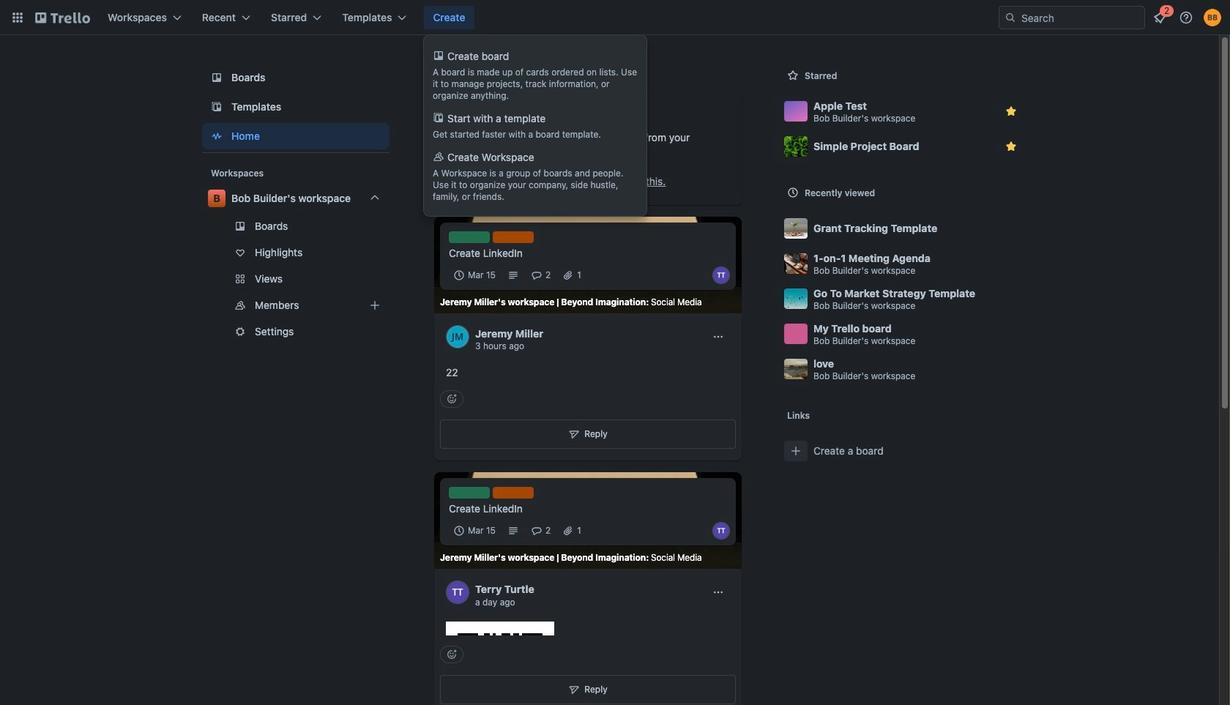 Task type: describe. For each thing, give the bounding box(es) containing it.
color: green, title: none image for 2nd the add reaction image from the top of the page
[[449, 487, 490, 499]]

template board image
[[208, 98, 226, 116]]

color: orange, title: none image for the color: green, title: none image for 2nd the add reaction image from the bottom
[[493, 231, 534, 243]]

color: green, title: none image for 2nd the add reaction image from the bottom
[[449, 231, 490, 243]]

1 add reaction image from the top
[[440, 390, 463, 408]]

click to unstar simple project board. it will be removed from your starred list. image
[[1004, 139, 1018, 154]]

add image
[[366, 297, 384, 314]]

trello card qr code\_\(1\).png image
[[446, 622, 554, 705]]

back to home image
[[35, 6, 90, 29]]

open information menu image
[[1179, 10, 1193, 25]]

2 add reaction image from the top
[[440, 646, 463, 664]]



Task type: locate. For each thing, give the bounding box(es) containing it.
search image
[[1005, 12, 1016, 23]]

primary element
[[0, 0, 1230, 35]]

2 color: orange, title: none image from the top
[[493, 487, 534, 499]]

color: orange, title: none image
[[493, 231, 534, 243], [493, 487, 534, 499]]

0 vertical spatial add reaction image
[[440, 390, 463, 408]]

1 vertical spatial color: orange, title: none image
[[493, 487, 534, 499]]

add reaction image
[[440, 390, 463, 408], [440, 646, 463, 664]]

1 color: orange, title: none image from the top
[[493, 231, 534, 243]]

1 vertical spatial add reaction image
[[440, 646, 463, 664]]

2 notifications image
[[1151, 9, 1169, 26]]

color: green, title: none image
[[449, 231, 490, 243], [449, 487, 490, 499]]

Search field
[[1016, 7, 1144, 29]]

board image
[[208, 69, 226, 86]]

2 color: green, title: none image from the top
[[449, 487, 490, 499]]

click to unstar apple test. it will be removed from your starred list. image
[[1004, 104, 1018, 119]]

0 vertical spatial color: orange, title: none image
[[493, 231, 534, 243]]

1 vertical spatial color: green, title: none image
[[449, 487, 490, 499]]

color: orange, title: none image for the color: green, title: none image associated with 2nd the add reaction image from the top of the page
[[493, 487, 534, 499]]

1 color: green, title: none image from the top
[[449, 231, 490, 243]]

0 vertical spatial color: green, title: none image
[[449, 231, 490, 243]]

bob builder (bobbuilder40) image
[[1204, 9, 1221, 26]]

home image
[[208, 127, 226, 145]]



Task type: vqa. For each thing, say whether or not it's contained in the screenshot.
'template board' icon
yes



